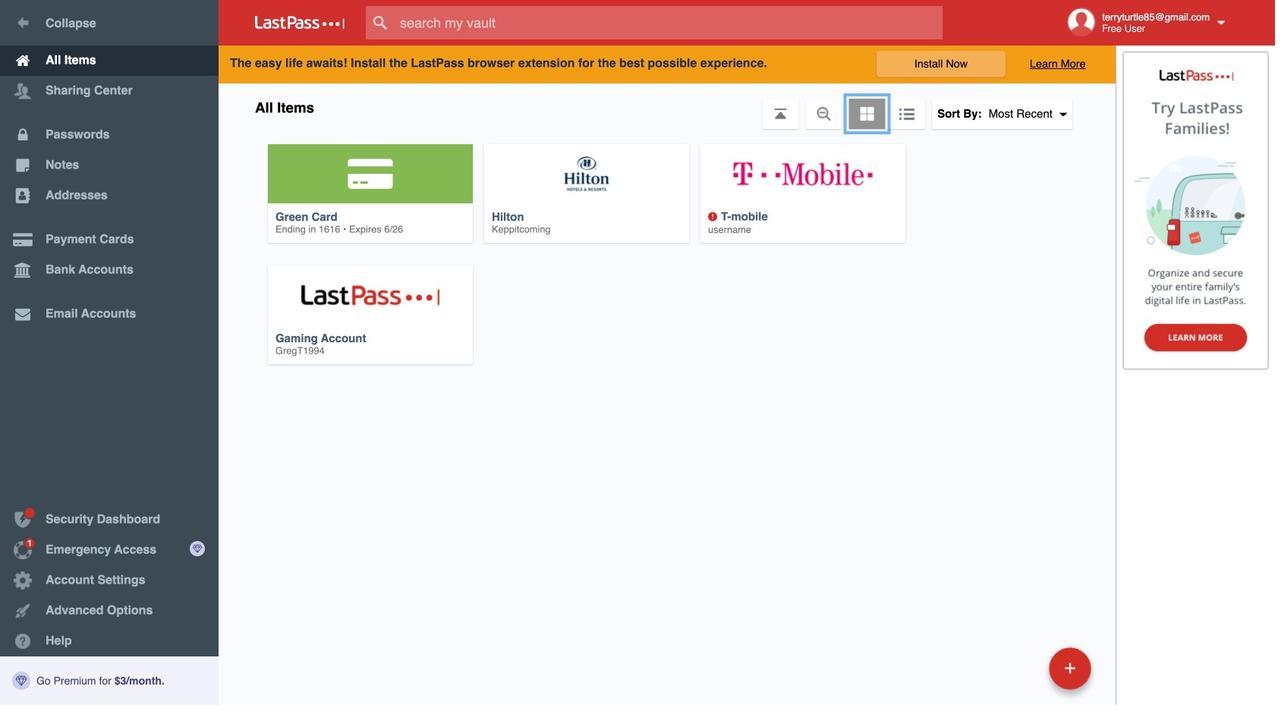 Task type: vqa. For each thing, say whether or not it's contained in the screenshot.
LastPass image
yes



Task type: describe. For each thing, give the bounding box(es) containing it.
new item navigation
[[945, 643, 1101, 705]]



Task type: locate. For each thing, give the bounding box(es) containing it.
main navigation navigation
[[0, 0, 219, 705]]

lastpass image
[[255, 16, 345, 30]]

new item element
[[945, 647, 1097, 690]]

Search search field
[[366, 6, 972, 39]]

vault options navigation
[[219, 83, 1116, 129]]

search my vault text field
[[366, 6, 972, 39]]



